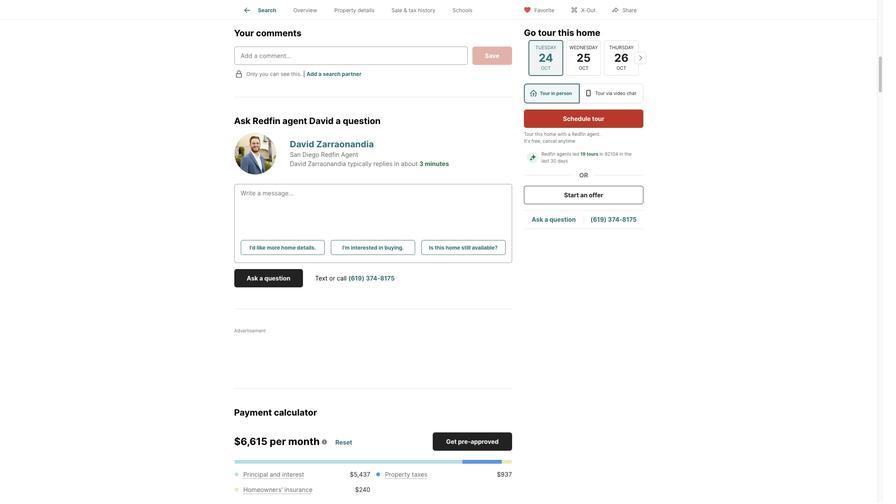 Task type: locate. For each thing, give the bounding box(es) containing it.
tour left via at the top
[[596, 91, 605, 96]]

i'd like more home details.
[[250, 244, 316, 251]]

history
[[418, 7, 436, 13]]

tour
[[538, 28, 556, 38], [593, 115, 605, 123]]

tour up tuesday
[[538, 28, 556, 38]]

2 vertical spatial david
[[290, 160, 307, 168]]

property taxes link
[[385, 471, 428, 479]]

home
[[577, 28, 601, 38], [544, 131, 557, 137], [281, 244, 296, 251], [446, 244, 461, 251]]

chat
[[627, 91, 637, 96]]

0 horizontal spatial 374-
[[366, 275, 381, 282]]

home up wednesday
[[577, 28, 601, 38]]

1 vertical spatial tour
[[593, 115, 605, 123]]

oct for 25
[[579, 65, 589, 71]]

1 vertical spatial (619) 374-8175 link
[[349, 275, 395, 282]]

start an offer button
[[524, 186, 644, 204]]

a
[[319, 71, 322, 77], [336, 116, 341, 126], [568, 131, 571, 137], [545, 216, 548, 224], [260, 275, 263, 282]]

1 vertical spatial (619)
[[349, 275, 365, 282]]

2 oct from the left
[[579, 65, 589, 71]]

property left taxes
[[385, 471, 410, 479]]

(619) 374-8175 link
[[591, 216, 637, 224], [349, 275, 395, 282]]

0 horizontal spatial property
[[335, 7, 357, 13]]

can
[[270, 71, 279, 77]]

cancel
[[543, 138, 557, 144]]

1 vertical spatial question
[[550, 216, 576, 224]]

tour for go
[[538, 28, 556, 38]]

list box
[[524, 84, 644, 104]]

in left buying.
[[379, 244, 384, 251]]

0 vertical spatial question
[[343, 116, 381, 126]]

ask a question down start
[[532, 216, 576, 224]]

tour inside schedule tour button
[[593, 115, 605, 123]]

taxes
[[412, 471, 428, 479]]

oct
[[541, 65, 551, 71], [579, 65, 589, 71], [617, 65, 627, 71]]

1 horizontal spatial property
[[385, 471, 410, 479]]

list box containing tour in person
[[524, 84, 644, 104]]

in inside button
[[379, 244, 384, 251]]

0 vertical spatial this
[[558, 28, 575, 38]]

david up san
[[290, 139, 315, 150]]

2 horizontal spatial oct
[[617, 65, 627, 71]]

payment
[[234, 407, 272, 418]]

(619) 374-8175 link right call
[[349, 275, 395, 282]]

0 vertical spatial property
[[335, 7, 357, 13]]

this up free,
[[535, 131, 543, 137]]

0 vertical spatial david
[[310, 116, 334, 126]]

oct inside thursday 26 oct
[[617, 65, 627, 71]]

this right is
[[435, 244, 445, 251]]

i'm interested in buying.
[[343, 244, 404, 251]]

0 vertical spatial ask
[[234, 116, 251, 126]]

person
[[557, 91, 572, 96]]

an
[[581, 191, 588, 199]]

more
[[267, 244, 280, 251]]

0 vertical spatial 374-
[[608, 216, 623, 224]]

david zarraonandia link
[[290, 139, 374, 150]]

19
[[581, 151, 586, 157]]

None button
[[529, 40, 564, 76], [567, 40, 601, 76], [605, 40, 639, 76], [529, 40, 564, 76], [567, 40, 601, 76], [605, 40, 639, 76]]

0 horizontal spatial (619) 374-8175 link
[[349, 275, 395, 282]]

zarraonandia
[[317, 139, 374, 150], [308, 160, 346, 168]]

|
[[304, 71, 305, 77]]

1 vertical spatial 374-
[[366, 275, 381, 282]]

0 horizontal spatial 8175
[[381, 275, 395, 282]]

0 horizontal spatial this
[[435, 244, 445, 251]]

schedule tour
[[563, 115, 605, 123]]

tour via video chat option
[[580, 84, 644, 104]]

this for available?
[[435, 244, 445, 251]]

tours
[[587, 151, 599, 157]]

principal and interest
[[244, 471, 304, 479]]

oct down 25
[[579, 65, 589, 71]]

ask inside button
[[247, 275, 258, 282]]

x-out button
[[565, 2, 603, 17]]

2 horizontal spatial tour
[[596, 91, 605, 96]]

in left the
[[620, 151, 624, 157]]

property inside tab
[[335, 7, 357, 13]]

san diego redfin agentdavid zarraonandia image
[[234, 133, 276, 175]]

1 horizontal spatial 8175
[[623, 216, 637, 224]]

call
[[337, 275, 347, 282]]

tour up agent.
[[593, 115, 605, 123]]

in
[[552, 91, 556, 96], [600, 151, 604, 157], [620, 151, 624, 157], [395, 160, 400, 168], [379, 244, 384, 251]]

1 vertical spatial 8175
[[381, 275, 395, 282]]

(619) 374-8175 link down offer
[[591, 216, 637, 224]]

minutes
[[425, 160, 449, 168]]

like
[[257, 244, 266, 251]]

get pre-approved
[[447, 438, 499, 446]]

schools tab
[[444, 1, 482, 19]]

1 horizontal spatial 374-
[[608, 216, 623, 224]]

1 horizontal spatial (619) 374-8175 link
[[591, 216, 637, 224]]

Write a message... text field
[[241, 189, 506, 216]]

agents
[[557, 151, 572, 157]]

oct for 26
[[617, 65, 627, 71]]

property left details
[[335, 7, 357, 13]]

in inside option
[[552, 91, 556, 96]]

1 vertical spatial property
[[385, 471, 410, 479]]

homeowners' insurance
[[244, 486, 313, 494]]

video
[[614, 91, 626, 96]]

home right more
[[281, 244, 296, 251]]

(619) right call
[[349, 275, 365, 282]]

tour in person option
[[524, 84, 580, 104]]

1 horizontal spatial (619)
[[591, 216, 607, 224]]

property for property taxes
[[385, 471, 410, 479]]

principal and interest link
[[244, 471, 304, 479]]

i'd
[[250, 244, 256, 251]]

0 vertical spatial ask a question
[[532, 216, 576, 224]]

i'd like more home details. button
[[241, 240, 325, 255]]

1 vertical spatial david
[[290, 139, 315, 150]]

tour left person
[[540, 91, 550, 96]]

1 vertical spatial ask a question
[[247, 275, 291, 282]]

about
[[401, 160, 418, 168]]

tour for tour via video chat
[[596, 91, 605, 96]]

go tour this home
[[524, 28, 601, 38]]

0 horizontal spatial oct
[[541, 65, 551, 71]]

home left still
[[446, 244, 461, 251]]

oct down '24'
[[541, 65, 551, 71]]

tab list
[[234, 0, 488, 19]]

oct inside wednesday 25 oct
[[579, 65, 589, 71]]

1 horizontal spatial question
[[343, 116, 381, 126]]

2 horizontal spatial this
[[558, 28, 575, 38]]

3 oct from the left
[[617, 65, 627, 71]]

redfin up anytime on the right of the page
[[572, 131, 586, 137]]

1 oct from the left
[[541, 65, 551, 71]]

ask
[[234, 116, 251, 126], [532, 216, 543, 224], [247, 275, 258, 282]]

(619) down offer
[[591, 216, 607, 224]]

2 vertical spatial this
[[435, 244, 445, 251]]

property taxes
[[385, 471, 428, 479]]

details
[[358, 7, 375, 13]]

ask a question down more
[[247, 275, 291, 282]]

or
[[330, 275, 336, 282]]

principal
[[244, 471, 268, 479]]

a inside button
[[260, 275, 263, 282]]

david up david zarraonandia link
[[310, 116, 334, 126]]

redfin down david zarraonandia link
[[321, 151, 340, 159]]

days
[[558, 158, 568, 164]]

1 vertical spatial this
[[535, 131, 543, 137]]

0 vertical spatial 8175
[[623, 216, 637, 224]]

0 horizontal spatial tour
[[538, 28, 556, 38]]

1 horizontal spatial oct
[[579, 65, 589, 71]]

question up david zarraonandia san diego redfin agent david zarraonandia typically replies in about 3 minutes
[[343, 116, 381, 126]]

david down san
[[290, 160, 307, 168]]

in left person
[[552, 91, 556, 96]]

oct inside tuesday 24 oct
[[541, 65, 551, 71]]

8175
[[623, 216, 637, 224], [381, 275, 395, 282]]

0 vertical spatial tour
[[538, 28, 556, 38]]

$240
[[355, 486, 371, 494]]

2 vertical spatial question
[[265, 275, 291, 282]]

&
[[404, 7, 408, 13]]

0 horizontal spatial ask a question
[[247, 275, 291, 282]]

search
[[323, 71, 341, 77]]

0 vertical spatial (619) 374-8175 link
[[591, 216, 637, 224]]

2 vertical spatial ask
[[247, 275, 258, 282]]

ask a question button
[[234, 269, 303, 288]]

question down start
[[550, 216, 576, 224]]

anytime
[[559, 138, 576, 144]]

0 horizontal spatial tour
[[524, 131, 534, 137]]

only
[[247, 71, 258, 77]]

share button
[[606, 2, 644, 17]]

zarraonandia up "agent"
[[317, 139, 374, 150]]

in left about at the top of page
[[395, 160, 400, 168]]

schedule tour button
[[524, 110, 644, 128]]

is this home still available? button
[[422, 240, 506, 255]]

0 horizontal spatial (619)
[[349, 275, 365, 282]]

free,
[[532, 138, 542, 144]]

(619) 374-8175
[[591, 216, 637, 224]]

1 horizontal spatial this
[[535, 131, 543, 137]]

next image
[[635, 52, 647, 64]]

sale
[[392, 7, 403, 13]]

oct down 26
[[617, 65, 627, 71]]

1 horizontal spatial ask a question
[[532, 216, 576, 224]]

add
[[307, 71, 318, 77]]

start
[[565, 191, 579, 199]]

1 horizontal spatial tour
[[593, 115, 605, 123]]

redfin inside david zarraonandia san diego redfin agent david zarraonandia typically replies in about 3 minutes
[[321, 151, 340, 159]]

zarraonandia down diego
[[308, 160, 346, 168]]

0 vertical spatial zarraonandia
[[317, 139, 374, 150]]

tuesday 24 oct
[[536, 45, 557, 71]]

this up wednesday
[[558, 28, 575, 38]]

only you can see this.
[[247, 71, 302, 77]]

david zarraonandia san diego redfin agent david zarraonandia typically replies in about 3 minutes
[[290, 139, 449, 168]]

schools
[[453, 7, 473, 13]]

$6,615 per month
[[234, 436, 320, 448]]

save
[[485, 52, 500, 60]]

via
[[607, 91, 613, 96]]

1 horizontal spatial tour
[[540, 91, 550, 96]]

question down more
[[265, 275, 291, 282]]

3
[[420, 160, 424, 168]]

0 horizontal spatial question
[[265, 275, 291, 282]]

tour up it's
[[524, 131, 534, 137]]

tour for schedule
[[593, 115, 605, 123]]

redfin up last
[[542, 151, 556, 157]]

this inside button
[[435, 244, 445, 251]]

property details
[[335, 7, 375, 13]]



Task type: vqa. For each thing, say whether or not it's contained in the screenshot.
the see
yes



Task type: describe. For each thing, give the bounding box(es) containing it.
2 horizontal spatial question
[[550, 216, 576, 224]]

agent
[[283, 116, 307, 126]]

save button
[[473, 47, 512, 65]]

home up cancel
[[544, 131, 557, 137]]

is
[[429, 244, 434, 251]]

or
[[580, 172, 588, 179]]

home inside 'button'
[[281, 244, 296, 251]]

get pre-approved button
[[433, 433, 513, 451]]

$937
[[497, 471, 512, 479]]

with
[[558, 131, 567, 137]]

available?
[[472, 244, 498, 251]]

add a search partner button
[[307, 71, 362, 77]]

homeowners' insurance link
[[244, 486, 313, 494]]

this for a
[[535, 131, 543, 137]]

1 vertical spatial ask
[[532, 216, 543, 224]]

this.
[[291, 71, 302, 77]]

sale & tax history tab
[[383, 1, 444, 19]]

| add a search partner
[[304, 71, 362, 77]]

calculator
[[274, 407, 317, 418]]

it's
[[524, 138, 531, 144]]

tour for tour in person
[[540, 91, 550, 96]]

in the last 30 days
[[542, 151, 633, 164]]

x-
[[582, 7, 587, 13]]

text
[[315, 275, 328, 282]]

pre-
[[459, 438, 471, 446]]

see
[[281, 71, 290, 77]]

tab list containing search
[[234, 0, 488, 19]]

homeowners'
[[244, 486, 283, 494]]

i'm
[[343, 244, 350, 251]]

get
[[447, 438, 457, 446]]

in inside in the last 30 days
[[620, 151, 624, 157]]

x-out
[[582, 7, 596, 13]]

search link
[[243, 6, 277, 15]]

oct for 24
[[541, 65, 551, 71]]

agent.
[[587, 131, 601, 137]]

tour via video chat
[[596, 91, 637, 96]]

is this home still available?
[[429, 244, 498, 251]]

text or call (619) 374-8175
[[315, 275, 395, 282]]

interested
[[351, 244, 378, 251]]

tour this home with a redfin agent.
[[524, 131, 601, 137]]

home inside button
[[446, 244, 461, 251]]

in inside david zarraonandia san diego redfin agent david zarraonandia typically replies in about 3 minutes
[[395, 160, 400, 168]]

the
[[625, 151, 632, 157]]

and
[[270, 471, 281, 479]]

offer
[[589, 191, 604, 199]]

tour in person
[[540, 91, 572, 96]]

0 vertical spatial (619)
[[591, 216, 607, 224]]

ask a question inside button
[[247, 275, 291, 282]]

month
[[289, 436, 320, 448]]

favorite button
[[518, 2, 562, 17]]

Add a comment... text field
[[241, 51, 462, 60]]

replies
[[374, 160, 393, 168]]

buying.
[[385, 244, 404, 251]]

24
[[539, 51, 553, 64]]

last
[[542, 158, 550, 164]]

partner
[[342, 71, 362, 77]]

redfin left agent
[[253, 116, 281, 126]]

overview tab
[[285, 1, 326, 19]]

ask redfin agent david a question
[[234, 116, 381, 126]]

san
[[290, 151, 301, 159]]

favorite
[[535, 7, 555, 13]]

property for property details
[[335, 7, 357, 13]]

advertisement
[[234, 328, 266, 334]]

$5,437
[[350, 471, 371, 479]]

details.
[[297, 244, 316, 251]]

thursday 26 oct
[[610, 45, 634, 71]]

tax
[[409, 7, 417, 13]]

insurance
[[285, 486, 313, 494]]

diego
[[303, 151, 320, 159]]

it's free, cancel anytime
[[524, 138, 576, 144]]

tour for tour this home with a redfin agent.
[[524, 131, 534, 137]]

wednesday 25 oct
[[570, 45, 598, 71]]

your
[[234, 28, 254, 39]]

start an offer
[[565, 191, 604, 199]]

$6,615
[[234, 436, 268, 448]]

i'm interested in buying. button
[[331, 240, 416, 255]]

property details tab
[[326, 1, 383, 19]]

question inside button
[[265, 275, 291, 282]]

reset button
[[335, 436, 353, 450]]

overview
[[294, 7, 317, 13]]

26
[[615, 51, 629, 64]]

per
[[270, 436, 286, 448]]

in right tours
[[600, 151, 604, 157]]

you
[[260, 71, 269, 77]]

92104
[[605, 151, 619, 157]]

1 vertical spatial zarraonandia
[[308, 160, 346, 168]]

approved
[[471, 438, 499, 446]]

25
[[577, 51, 591, 64]]

go
[[524, 28, 536, 38]]

comments
[[256, 28, 302, 39]]

payment calculator
[[234, 407, 317, 418]]

still
[[462, 244, 471, 251]]

ask a question link
[[532, 216, 576, 224]]



